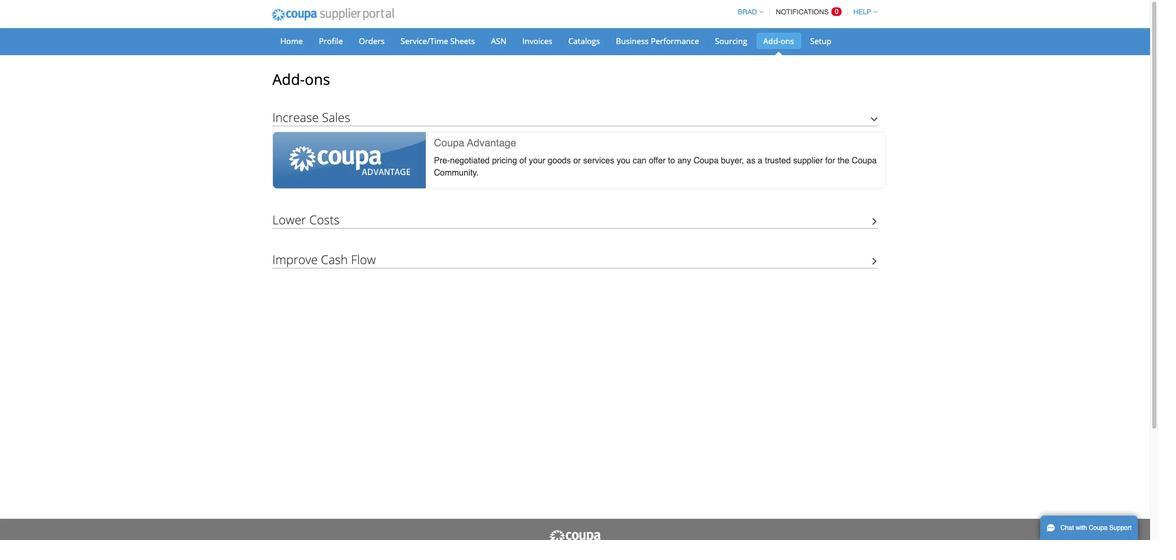 Task type: describe. For each thing, give the bounding box(es) containing it.
advantage
[[467, 137, 516, 149]]

business
[[616, 36, 649, 46]]

supplier
[[793, 156, 823, 166]]

service/time
[[401, 36, 448, 46]]

0 vertical spatial coupa supplier portal image
[[264, 2, 401, 28]]

increase
[[272, 109, 319, 126]]

profile link
[[312, 33, 350, 49]]

coupa inside button
[[1089, 525, 1108, 532]]

pre-negotiated pricing of your goods or services you can offer to any coupa buyer, as a trusted supplier for the coupa community.
[[434, 156, 877, 178]]

brad
[[738, 8, 757, 16]]

lower
[[272, 211, 306, 228]]

asn
[[491, 36, 506, 46]]

business performance link
[[609, 33, 706, 49]]

support
[[1109, 525, 1132, 532]]

as
[[746, 156, 755, 166]]

1 vertical spatial add-
[[272, 69, 305, 89]]

goods
[[548, 156, 571, 166]]

invoices
[[522, 36, 552, 46]]

add- inside "link"
[[763, 36, 781, 46]]

setup link
[[803, 33, 838, 49]]

help
[[853, 8, 871, 16]]

flow
[[351, 251, 376, 268]]

service/time sheets link
[[394, 33, 482, 49]]

offer
[[649, 156, 666, 166]]

you
[[617, 156, 630, 166]]

pricing
[[492, 156, 517, 166]]

negotiated
[[450, 156, 490, 166]]

chat with coupa support
[[1061, 525, 1132, 532]]

home
[[280, 36, 303, 46]]

navigation containing notifications 0
[[733, 2, 878, 22]]

or
[[573, 156, 581, 166]]

1 vertical spatial ons
[[305, 69, 330, 89]]

with
[[1076, 525, 1087, 532]]

orders
[[359, 36, 385, 46]]

for
[[825, 156, 835, 166]]

sheets
[[450, 36, 475, 46]]

ons inside "link"
[[781, 36, 794, 46]]

coupa right the
[[852, 156, 877, 166]]

add-ons link
[[756, 33, 801, 49]]

coupa up pre-
[[434, 137, 464, 149]]

to
[[668, 156, 675, 166]]

performance
[[651, 36, 699, 46]]

invoices link
[[515, 33, 559, 49]]

the
[[838, 156, 849, 166]]



Task type: locate. For each thing, give the bounding box(es) containing it.
home link
[[273, 33, 310, 49]]

0 vertical spatial add-ons
[[763, 36, 794, 46]]

notifications
[[776, 8, 829, 16]]

cash
[[321, 251, 348, 268]]

coupa right with
[[1089, 525, 1108, 532]]

1 vertical spatial add-ons
[[272, 69, 330, 89]]

catalogs link
[[561, 33, 607, 49]]

service/time sheets
[[401, 36, 475, 46]]

brad link
[[733, 8, 763, 16]]

coupa supplier portal image
[[264, 2, 401, 28], [549, 530, 602, 541]]

add- down brad link at the right top
[[763, 36, 781, 46]]

1 horizontal spatial add-
[[763, 36, 781, 46]]

0 horizontal spatial ons
[[305, 69, 330, 89]]

improve cash flow
[[272, 251, 376, 268]]

add-ons down notifications
[[763, 36, 794, 46]]

ons
[[781, 36, 794, 46], [305, 69, 330, 89]]

sourcing link
[[708, 33, 754, 49]]

sourcing
[[715, 36, 747, 46]]

0 vertical spatial add-
[[763, 36, 781, 46]]

0 vertical spatial ons
[[781, 36, 794, 46]]

coupa right any
[[694, 156, 719, 166]]

add- down home
[[272, 69, 305, 89]]

add-ons
[[763, 36, 794, 46], [272, 69, 330, 89]]

of
[[519, 156, 527, 166]]

profile
[[319, 36, 343, 46]]

setup
[[810, 36, 832, 46]]

any
[[677, 156, 691, 166]]

can
[[633, 156, 646, 166]]

costs
[[309, 211, 339, 228]]

pre-
[[434, 156, 450, 166]]

trusted
[[765, 156, 791, 166]]

chat
[[1061, 525, 1074, 532]]

lower costs
[[272, 211, 339, 228]]

chat with coupa support button
[[1040, 516, 1138, 541]]

0
[[835, 7, 839, 15]]

catalogs
[[568, 36, 600, 46]]

ons up increase sales at the top of page
[[305, 69, 330, 89]]

increase sales
[[272, 109, 350, 126]]

1 horizontal spatial ons
[[781, 36, 794, 46]]

asn link
[[484, 33, 513, 49]]

add-ons inside add-ons "link"
[[763, 36, 794, 46]]

sales
[[322, 109, 350, 126]]

0 horizontal spatial add-
[[272, 69, 305, 89]]

0 horizontal spatial add-ons
[[272, 69, 330, 89]]

services
[[583, 156, 614, 166]]

1 vertical spatial coupa supplier portal image
[[549, 530, 602, 541]]

improve
[[272, 251, 318, 268]]

business performance
[[616, 36, 699, 46]]

your
[[529, 156, 545, 166]]

coupa
[[434, 137, 464, 149], [694, 156, 719, 166], [852, 156, 877, 166], [1089, 525, 1108, 532]]

help link
[[849, 8, 878, 16]]

0 horizontal spatial coupa supplier portal image
[[264, 2, 401, 28]]

ons down notifications
[[781, 36, 794, 46]]

orders link
[[352, 33, 392, 49]]

buyer,
[[721, 156, 744, 166]]

add-ons up increase
[[272, 69, 330, 89]]

notifications 0
[[776, 7, 839, 16]]

coupa advantage
[[434, 137, 516, 149]]

community.
[[434, 168, 479, 178]]

a
[[758, 156, 763, 166]]

1 horizontal spatial coupa supplier portal image
[[549, 530, 602, 541]]

1 horizontal spatial add-ons
[[763, 36, 794, 46]]

add-
[[763, 36, 781, 46], [272, 69, 305, 89]]

navigation
[[733, 2, 878, 22]]



Task type: vqa. For each thing, say whether or not it's contained in the screenshot.
T& image
no



